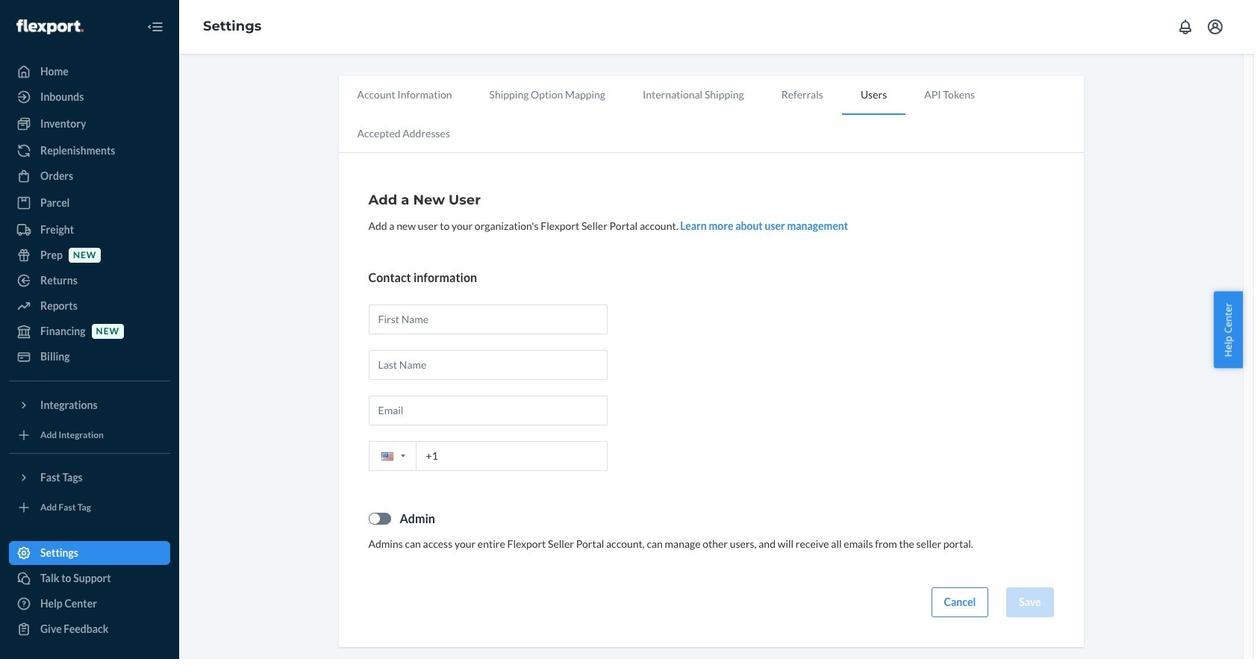 Task type: vqa. For each thing, say whether or not it's contained in the screenshot.
EMAIL "text field" at the left
yes



Task type: describe. For each thing, give the bounding box(es) containing it.
First Name text field
[[368, 304, 607, 334]]

close navigation image
[[146, 18, 164, 36]]

Last Name text field
[[368, 350, 607, 380]]

1 (702) 123-4567 telephone field
[[368, 441, 607, 471]]

open account menu image
[[1206, 18, 1224, 36]]

Email text field
[[368, 396, 607, 425]]

united states: + 1 image
[[400, 455, 405, 458]]



Task type: locate. For each thing, give the bounding box(es) containing it.
tab
[[339, 76, 471, 113], [471, 76, 624, 113], [624, 76, 763, 113], [763, 76, 842, 113], [842, 76, 906, 115], [906, 76, 994, 113], [339, 115, 469, 152]]

open notifications image
[[1176, 18, 1194, 36]]

flexport logo image
[[16, 19, 83, 34]]

tab list
[[339, 76, 1083, 153]]



